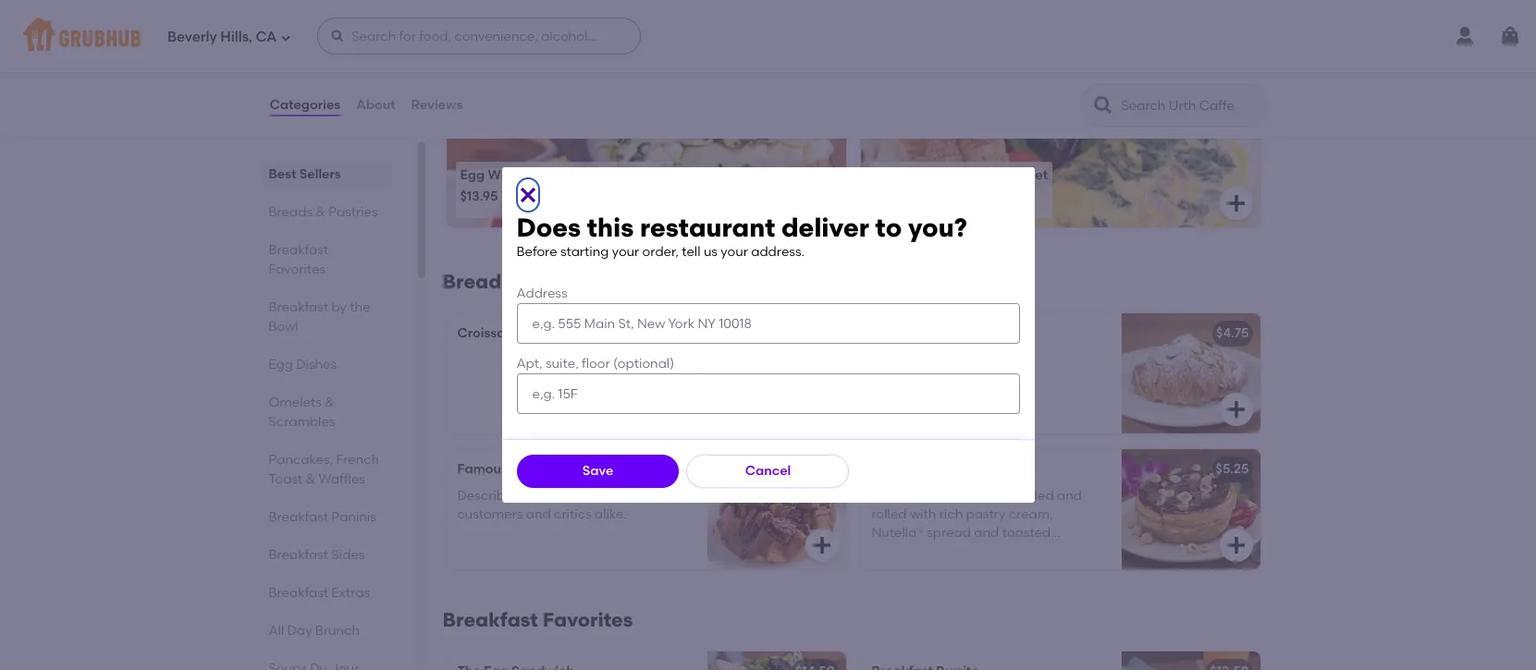 Task type: vqa. For each thing, say whether or not it's contained in the screenshot.
2nd All Natural Chicken Pho (Gf) from the top
no



Task type: describe. For each thing, give the bounding box(es) containing it.
cancel
[[745, 463, 791, 479]]

about button
[[355, 72, 396, 139]]

ﬁlled
[[1024, 488, 1054, 504]]

breads & pastries tab
[[269, 203, 384, 222]]

best sellers tab
[[269, 165, 384, 184]]

breakfast by the bowl tab
[[269, 298, 384, 337]]

egg white & spinach breakfast... $13.95
[[460, 167, 669, 205]]

the
[[874, 167, 898, 183]]

you?
[[908, 211, 967, 243]]

cream,
[[1009, 507, 1053, 522]]

buttery croissant dough ﬁlled and rolled with rich pastry cream, nutella® spread and toasted hazelnuts. baked to a golden brown and dipped in hazelnut ganache.
[[872, 488, 1094, 579]]

restaurant
[[640, 211, 775, 243]]

extras
[[332, 585, 370, 601]]

egg for egg white & spinach breakfast... $13.95
[[460, 167, 485, 183]]

& inside the 'omelets & scrambles'
[[325, 395, 334, 411]]

the egg sandwich image
[[707, 652, 846, 671]]

as
[[524, 488, 539, 504]]

sticky
[[554, 462, 593, 478]]

nutella®
[[872, 526, 924, 541]]

toast
[[269, 472, 303, 487]]

2 horizontal spatial svg image
[[811, 399, 833, 421]]

pancakes,
[[269, 452, 333, 468]]

about
[[356, 97, 395, 113]]

svg image inside "main navigation" navigation
[[280, 32, 292, 43]]

-
[[521, 326, 527, 342]]

and right ﬁlled
[[1057, 488, 1082, 504]]

by inside described as "addictive" by customers and critics alike.
[[615, 488, 630, 504]]

by inside breakfast by the bowl
[[332, 300, 347, 315]]

categories
[[270, 97, 340, 113]]

toasted
[[1002, 526, 1051, 541]]

suite,
[[546, 356, 579, 372]]

feta
[[969, 167, 998, 183]]

breakfast by the bowl
[[269, 300, 370, 335]]

breakfast paninis tab
[[269, 508, 384, 527]]

egg for egg dishes
[[269, 357, 293, 373]]

day
[[287, 623, 312, 639]]

pancakes, french toast & waffles
[[269, 452, 379, 487]]

rolled
[[872, 507, 907, 522]]

main navigation navigation
[[0, 0, 1536, 72]]

croissant
[[457, 326, 518, 342]]

reviews
[[411, 97, 463, 113]]

pastry
[[966, 507, 1006, 522]]

ganache.
[[1019, 563, 1079, 579]]

best for best sellers
[[269, 166, 296, 182]]

sellers for best sellers most ordered on grubhub
[[490, 59, 554, 82]]

address
[[517, 285, 567, 301]]

spinach inside "button"
[[901, 167, 953, 183]]

$13.95
[[460, 189, 498, 205]]

hazelnuts.
[[872, 544, 935, 560]]

famous pecan sticky buns
[[457, 462, 627, 478]]

beverly hills, ca
[[167, 28, 277, 45]]

save
[[582, 463, 613, 479]]

with
[[910, 507, 936, 522]]

save button
[[517, 455, 679, 489]]

croissant - butter
[[457, 326, 569, 342]]

golden
[[1008, 544, 1052, 560]]

famous
[[457, 462, 508, 478]]

pastries inside breads & pastries tab
[[329, 204, 378, 220]]

tell
[[682, 245, 701, 260]]

and down hazelnuts.
[[872, 563, 897, 579]]

search icon image
[[1092, 94, 1114, 117]]

white
[[488, 167, 525, 183]]

all day brunch
[[269, 623, 360, 639]]

& inside egg white & spinach breakfast... $13.95
[[528, 167, 538, 183]]

"addictive"
[[542, 488, 612, 504]]

breakfast favorites tab
[[269, 240, 384, 279]]

alike.
[[595, 507, 627, 522]]

grubhub
[[548, 85, 604, 101]]

does
[[517, 211, 581, 243]]

breakfast for breakfast by the bowl tab
[[269, 300, 328, 315]]

famous pecan sticky buns image
[[707, 450, 846, 570]]

breakfast burrito image
[[1121, 652, 1260, 671]]

the spinach & feta omelet button
[[861, 118, 1260, 228]]

apt,
[[517, 356, 543, 372]]

butter
[[530, 326, 569, 342]]

1 horizontal spatial pastries
[[536, 270, 615, 293]]

hills,
[[220, 28, 252, 45]]

croissant
[[920, 488, 977, 504]]

omelets
[[269, 395, 322, 411]]

baked
[[938, 544, 977, 560]]

1 vertical spatial breads
[[443, 270, 511, 293]]

best sellers
[[269, 166, 341, 182]]

categories button
[[269, 72, 341, 139]]

waffles
[[319, 472, 365, 487]]

e,g. 555 Main St, New York NY 10018 search field
[[517, 303, 1020, 344]]

spinach inside egg white & spinach breakfast... $13.95
[[541, 167, 594, 183]]

and down the pastry at the bottom
[[974, 526, 999, 541]]

breakfast sides
[[269, 548, 365, 563]]

order,
[[642, 245, 679, 260]]

critics
[[554, 507, 592, 522]]

described
[[457, 488, 521, 504]]



Task type: locate. For each thing, give the bounding box(es) containing it.
spinach up the does
[[541, 167, 594, 183]]

1 horizontal spatial your
[[721, 245, 748, 260]]

1 horizontal spatial spinach
[[901, 167, 953, 183]]

ordered
[[476, 85, 526, 101]]

dishes
[[296, 357, 337, 373]]

floor
[[582, 356, 610, 372]]

address.
[[751, 245, 805, 260]]

to inside buttery croissant dough filled and rolled with rich pastry cream, nutella® spread and toasted hazelnuts. baked to a golden brown and dipped in hazelnut ganache.
[[981, 544, 993, 560]]

2 vertical spatial svg image
[[811, 399, 833, 421]]

and inside described as "addictive" by customers and critics alike.
[[526, 507, 551, 522]]

breakfast for breakfast sides "tab" on the bottom left of the page
[[269, 548, 328, 563]]

0 vertical spatial breads
[[269, 204, 313, 220]]

cancel button
[[687, 455, 849, 489]]

hazelnut
[[962, 563, 1016, 579]]

breads & pastries down before
[[443, 270, 615, 293]]

egg dishes tab
[[269, 355, 384, 375]]

favorites
[[269, 262, 326, 277], [543, 609, 633, 632]]

best up breads & pastries tab at the left of page
[[269, 166, 296, 182]]

1 vertical spatial egg
[[269, 357, 293, 373]]

beverly
[[167, 28, 217, 45]]

croissant - almond image
[[1121, 314, 1260, 434]]

best for best sellers most ordered on grubhub
[[443, 59, 485, 82]]

1 vertical spatial best
[[269, 166, 296, 182]]

0 horizontal spatial spinach
[[541, 167, 594, 183]]

svg image
[[1499, 25, 1521, 47], [330, 29, 345, 43], [811, 193, 833, 215], [1225, 193, 1247, 215], [1225, 399, 1247, 421], [811, 535, 833, 557], [1225, 535, 1247, 557]]

breads inside tab
[[269, 204, 313, 220]]

to
[[875, 211, 902, 243], [981, 544, 993, 560]]

& right the white
[[528, 167, 538, 183]]

& up scrambles
[[325, 395, 334, 411]]

apt, suite, floor (optional)
[[517, 356, 674, 372]]

1 horizontal spatial egg
[[460, 167, 485, 183]]

croissant - butter button
[[446, 314, 846, 434]]

all day brunch tab
[[269, 621, 384, 641]]

egg inside egg white & spinach breakfast... $13.95
[[460, 167, 485, 183]]

svg image up cancel button
[[811, 399, 833, 421]]

best sellers most ordered on grubhub
[[443, 59, 604, 101]]

and down as at bottom left
[[526, 507, 551, 522]]

best
[[443, 59, 485, 82], [269, 166, 296, 182]]

breakfast for breakfast paninis tab
[[269, 510, 328, 525]]

this
[[587, 211, 634, 243]]

best inside tab
[[269, 166, 296, 182]]

croissant - butter image
[[707, 314, 846, 434]]

$5.25
[[1216, 462, 1249, 478]]

& down 'pancakes,'
[[306, 472, 315, 487]]

breakfast for breakfast extras tab
[[269, 585, 328, 601]]

1 vertical spatial favorites
[[543, 609, 633, 632]]

dough
[[980, 488, 1021, 504]]

a
[[997, 544, 1005, 560]]

1 horizontal spatial best
[[443, 59, 485, 82]]

1 vertical spatial sellers
[[299, 166, 341, 182]]

sellers up on
[[490, 59, 554, 82]]

1 your from the left
[[612, 245, 639, 260]]

sellers inside best sellers most ordered on grubhub
[[490, 59, 554, 82]]

egg up $13.95
[[460, 167, 485, 183]]

reviews button
[[410, 72, 464, 139]]

to left you?
[[875, 211, 902, 243]]

egg left the dishes
[[269, 357, 293, 373]]

all
[[269, 623, 284, 639]]

most
[[443, 85, 473, 101]]

0 horizontal spatial pastries
[[329, 204, 378, 220]]

0 horizontal spatial svg image
[[280, 32, 292, 43]]

ca
[[256, 28, 277, 45]]

1 horizontal spatial svg image
[[517, 184, 539, 206]]

0 horizontal spatial breads & pastries
[[269, 204, 378, 220]]

starting
[[560, 245, 609, 260]]

1 vertical spatial breads & pastries
[[443, 270, 615, 293]]

your right us
[[721, 245, 748, 260]]

1 horizontal spatial by
[[615, 488, 630, 504]]

0 vertical spatial sellers
[[490, 59, 554, 82]]

breakfast extras tab
[[269, 584, 384, 603]]

breakfast sides tab
[[269, 546, 384, 565]]

scrambles
[[269, 414, 335, 430]]

pastries
[[329, 204, 378, 220], [536, 270, 615, 293]]

pastries down best sellers tab
[[329, 204, 378, 220]]

breakfast for breakfast favorites tab
[[269, 242, 328, 258]]

1 spinach from the left
[[541, 167, 594, 183]]

0 horizontal spatial best
[[269, 166, 296, 182]]

1 vertical spatial by
[[615, 488, 630, 504]]

(optional)
[[613, 356, 674, 372]]

spinach
[[541, 167, 594, 183], [901, 167, 953, 183]]

sides
[[332, 548, 365, 563]]

0 vertical spatial favorites
[[269, 262, 326, 277]]

breads & pastries down best sellers tab
[[269, 204, 378, 220]]

1 horizontal spatial breads
[[443, 270, 511, 293]]

0 horizontal spatial breakfast favorites
[[269, 242, 328, 277]]

& down before
[[516, 270, 531, 293]]

breads down 'best sellers'
[[269, 204, 313, 220]]

in
[[948, 563, 959, 579]]

sellers inside tab
[[299, 166, 341, 182]]

your
[[612, 245, 639, 260], [721, 245, 748, 260]]

by up alike.
[[615, 488, 630, 504]]

1 horizontal spatial favorites
[[543, 609, 633, 632]]

1 vertical spatial svg image
[[517, 184, 539, 206]]

0 horizontal spatial sellers
[[299, 166, 341, 182]]

us
[[704, 245, 718, 260]]

0 vertical spatial best
[[443, 59, 485, 82]]

Search Urth Caffe search field
[[1120, 97, 1261, 115]]

spread
[[927, 526, 971, 541]]

0 horizontal spatial to
[[875, 211, 902, 243]]

sellers up breads & pastries tab at the left of page
[[299, 166, 341, 182]]

pancakes, french toast & waffles tab
[[269, 450, 384, 489]]

best up most
[[443, 59, 485, 82]]

1 horizontal spatial breads & pastries
[[443, 270, 615, 293]]

pastries down "starting"
[[536, 270, 615, 293]]

buttery
[[872, 488, 917, 504]]

1 vertical spatial to
[[981, 544, 993, 560]]

$4.75 button
[[861, 314, 1260, 434]]

bowl
[[269, 319, 298, 335]]

best inside best sellers most ordered on grubhub
[[443, 59, 485, 82]]

favorites inside breakfast favorites tab
[[269, 262, 326, 277]]

breads
[[269, 204, 313, 220], [443, 270, 511, 293]]

egg
[[460, 167, 485, 183], [269, 357, 293, 373]]

& down best sellers tab
[[316, 204, 325, 220]]

rich
[[939, 507, 963, 522]]

paninis
[[332, 510, 376, 525]]

svg image
[[280, 32, 292, 43], [517, 184, 539, 206], [811, 399, 833, 421]]

svg image down the white
[[517, 184, 539, 206]]

&
[[528, 167, 538, 183], [956, 167, 966, 183], [316, 204, 325, 220], [516, 270, 531, 293], [325, 395, 334, 411], [306, 472, 315, 487]]

1 vertical spatial pastries
[[536, 270, 615, 293]]

& inside "button"
[[956, 167, 966, 183]]

breads up 'croissant'
[[443, 270, 511, 293]]

egg inside tab
[[269, 357, 293, 373]]

$4.75
[[1216, 326, 1249, 342]]

0 vertical spatial breakfast favorites
[[269, 242, 328, 277]]

tab
[[269, 659, 384, 671]]

0 vertical spatial egg
[[460, 167, 485, 183]]

& inside pancakes, french toast & waffles
[[306, 472, 315, 487]]

deliver
[[781, 211, 869, 243]]

breakfast...
[[597, 167, 669, 183]]

spinach right the at right
[[901, 167, 953, 183]]

0 vertical spatial by
[[332, 300, 347, 315]]

2 your from the left
[[721, 245, 748, 260]]

0 vertical spatial to
[[875, 211, 902, 243]]

0 horizontal spatial egg
[[269, 357, 293, 373]]

1 vertical spatial breakfast favorites
[[443, 609, 633, 632]]

breakfast favorites inside tab
[[269, 242, 328, 277]]

1 horizontal spatial breakfast favorites
[[443, 609, 633, 632]]

brown
[[1055, 544, 1094, 560]]

sellers for best sellers
[[299, 166, 341, 182]]

described as "addictive" by customers and critics alike.
[[457, 488, 630, 522]]

& left 'feta'
[[956, 167, 966, 183]]

omelets & scrambles tab
[[269, 393, 384, 432]]

breakfast inside breakfast by the bowl
[[269, 300, 328, 315]]

breads & pastries inside tab
[[269, 204, 378, 220]]

french
[[336, 452, 379, 468]]

1 horizontal spatial sellers
[[490, 59, 554, 82]]

breakfast extras
[[269, 585, 370, 601]]

the
[[350, 300, 370, 315]]

by left the at the left of page
[[332, 300, 347, 315]]

buns
[[596, 462, 627, 478]]

on
[[529, 85, 545, 101]]

to inside the does this restaurant deliver to you? before starting your order, tell us your address.
[[875, 211, 902, 243]]

the spinach & feta omelet
[[874, 167, 1048, 183]]

0 horizontal spatial breads
[[269, 204, 313, 220]]

pecan
[[511, 462, 551, 478]]

svg image right ca
[[280, 32, 292, 43]]

2 spinach from the left
[[901, 167, 953, 183]]

0 vertical spatial pastries
[[329, 204, 378, 220]]

egg dishes
[[269, 357, 337, 373]]

omelets & scrambles
[[269, 395, 335, 430]]

1 horizontal spatial to
[[981, 544, 993, 560]]

0 horizontal spatial by
[[332, 300, 347, 315]]

sellers
[[490, 59, 554, 82], [299, 166, 341, 182]]

breakfast paninis
[[269, 510, 376, 525]]

before
[[517, 245, 557, 260]]

customers
[[457, 507, 523, 522]]

dipped
[[900, 563, 945, 579]]

brunch
[[315, 623, 360, 639]]

your down this
[[612, 245, 639, 260]]

omelet
[[1001, 167, 1048, 183]]

0 horizontal spatial your
[[612, 245, 639, 260]]

to left a
[[981, 544, 993, 560]]

by
[[332, 300, 347, 315], [615, 488, 630, 504]]

0 vertical spatial breads & pastries
[[269, 204, 378, 220]]

e,g. 15F search field
[[517, 374, 1020, 415]]

nutella® girella buns image
[[1121, 450, 1260, 570]]

0 horizontal spatial favorites
[[269, 262, 326, 277]]

breakfast inside "tab"
[[269, 548, 328, 563]]

0 vertical spatial svg image
[[280, 32, 292, 43]]



